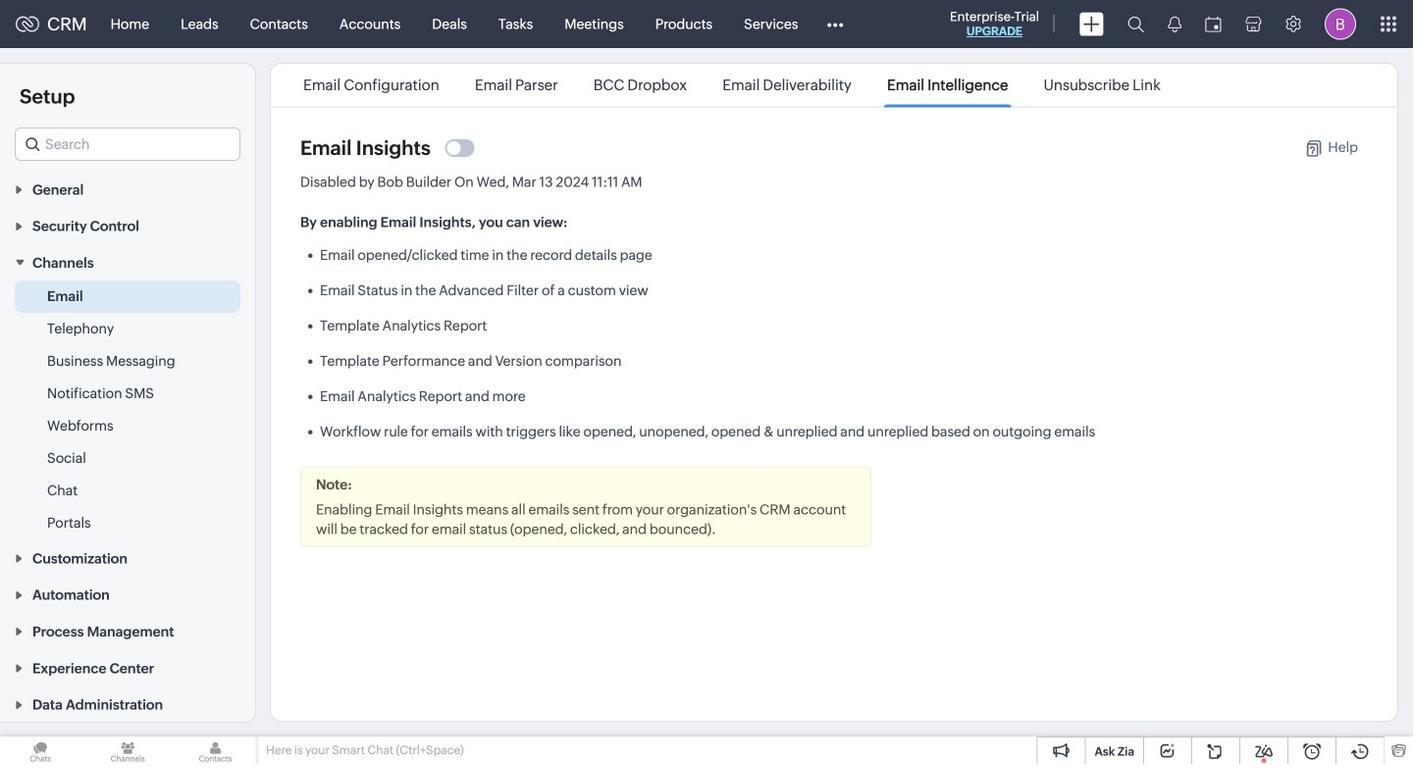 Task type: describe. For each thing, give the bounding box(es) containing it.
create menu element
[[1068, 0, 1116, 48]]

logo image
[[16, 16, 39, 32]]

profile image
[[1325, 8, 1356, 40]]

create menu image
[[1080, 12, 1104, 36]]

signals image
[[1168, 16, 1182, 32]]

search image
[[1128, 16, 1144, 32]]

signals element
[[1156, 0, 1194, 48]]

chats image
[[0, 737, 81, 765]]

contacts image
[[175, 737, 256, 765]]



Task type: locate. For each thing, give the bounding box(es) containing it.
profile element
[[1313, 0, 1368, 48]]

None field
[[15, 128, 240, 161]]

region
[[0, 281, 255, 540]]

Other Modules field
[[814, 8, 856, 40]]

calendar image
[[1205, 16, 1222, 32]]

Search text field
[[16, 129, 239, 160]]

list
[[286, 64, 1179, 106]]

channels image
[[88, 737, 168, 765]]

search element
[[1116, 0, 1156, 48]]



Task type: vqa. For each thing, say whether or not it's contained in the screenshot.
bottom COMPANY
no



